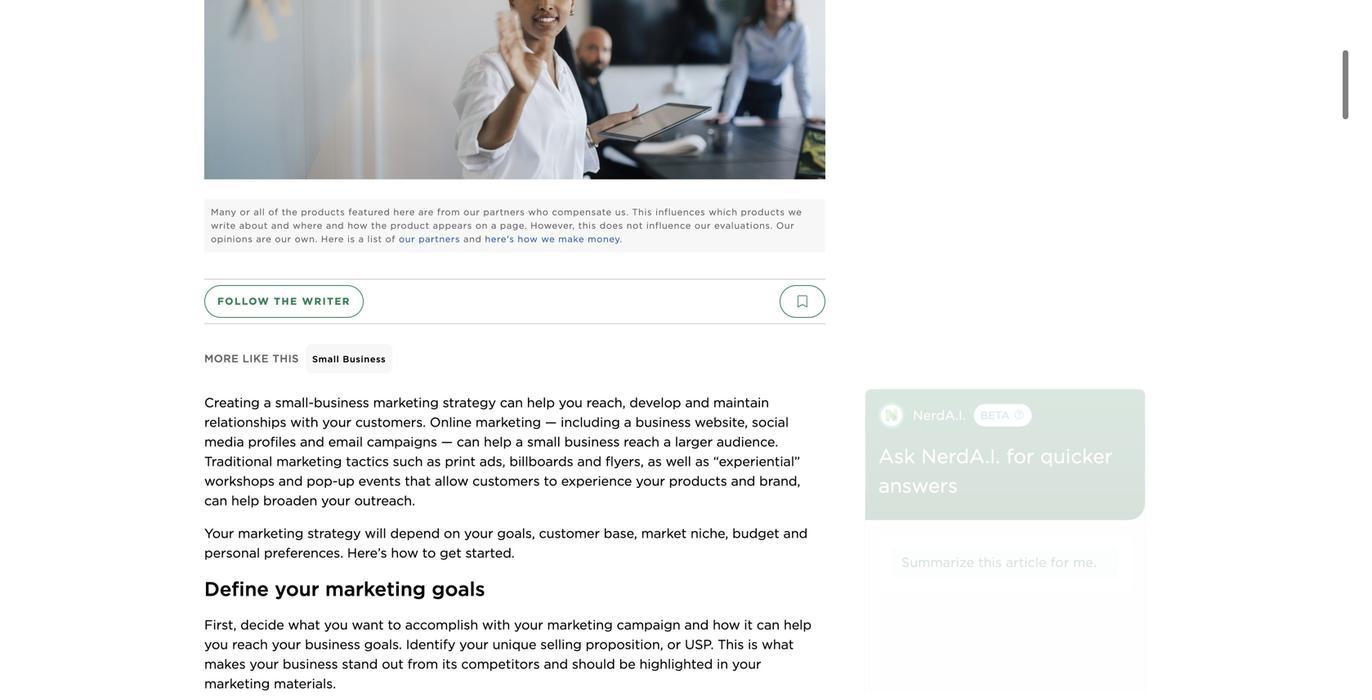 Task type: locate. For each thing, give the bounding box(es) containing it.
can right it
[[757, 617, 780, 633]]

0 vertical spatial to
[[544, 473, 558, 489]]

is inside many or all of the products featured here are from our partners who compensate us. this influences which products we write about and where and how the product appears on a page. however, this does not influence our evaluations. our opinions are our own. here is a list of
[[347, 234, 355, 244]]

0 vertical spatial nerda.i.
[[913, 407, 966, 423]]

this inside the first, decide what you want to accomplish with your marketing campaign and how it can help you reach your business goals. identify your unique selling proposition, or usp. this is what makes your business stand out from its competitors and should be highlighted in your marketing materials.
[[718, 637, 744, 653]]

your right in
[[732, 656, 762, 672]]

on
[[476, 220, 488, 231], [444, 526, 460, 542]]

1 horizontal spatial to
[[423, 545, 436, 561]]

1 vertical spatial strategy
[[308, 526, 361, 542]]

media
[[204, 434, 244, 450]]

0 horizontal spatial as
[[427, 454, 441, 470]]

and down appears
[[464, 234, 482, 244]]

0 vertical spatial is
[[347, 234, 355, 244]]

1 horizontal spatial this
[[718, 637, 744, 653]]

make
[[559, 234, 585, 244]]

materials.
[[274, 676, 336, 692]]

article
[[1006, 555, 1047, 571]]

started.
[[466, 545, 515, 561]]

you inside creating a small-business marketing strategy can help you reach, develop and maintain relationships with your customers. online marketing — including a business website, social media profiles and email campaigns — can help a small business reach a larger audience. traditional marketing tactics such as print ads, billboards and flyers, as well as "experiential" workshops and pop-up events that allow customers to experience your products and brand, can help broaden your outreach.
[[559, 395, 583, 411]]

small business link
[[306, 344, 393, 374]]

from inside many or all of the products featured here are from our partners who compensate us. this influences which products we write about and where and how the product appears on a page. however, this does not influence our evaluations. our opinions are our own. here is a list of
[[437, 207, 461, 217]]

partners
[[484, 207, 525, 217], [419, 234, 460, 244]]

the up list
[[371, 220, 387, 231]]

1 vertical spatial on
[[444, 526, 460, 542]]

1 horizontal spatial you
[[324, 617, 348, 633]]

influences
[[656, 207, 706, 217]]

many
[[211, 207, 237, 217]]

1 horizontal spatial of
[[386, 234, 396, 244]]

get
[[440, 545, 462, 561]]

outreach.
[[354, 493, 415, 509]]

this down compensate
[[579, 220, 597, 231]]

how down page.
[[518, 234, 538, 244]]

1 horizontal spatial we
[[789, 207, 803, 217]]

0 vertical spatial for
[[1007, 445, 1035, 468]]

1 horizontal spatial partners
[[484, 207, 525, 217]]

0 vertical spatial partners
[[484, 207, 525, 217]]

on inside 'your marketing strategy will depend on your goals, customer base, market niche, budget and personal preferences. here's how to get started.'
[[444, 526, 460, 542]]

a left "small-"
[[264, 395, 271, 411]]

goals,
[[497, 526, 535, 542]]

1 horizontal spatial with
[[482, 617, 510, 633]]

and up 'usp.'
[[685, 617, 709, 633]]

0 vertical spatial or
[[240, 207, 251, 217]]

can
[[500, 395, 523, 411], [457, 434, 480, 450], [204, 493, 228, 509], [757, 617, 780, 633]]

1 vertical spatial the
[[371, 220, 387, 231]]

0 horizontal spatial with
[[290, 414, 319, 430]]

2 vertical spatial to
[[388, 617, 401, 633]]

we inside many or all of the products featured here are from our partners who compensate us. this influences which products we write about and where and how the product appears on a page. however, this does not influence our evaluations. our opinions are our own. here is a list of
[[789, 207, 803, 217]]

and down selling
[[544, 656, 568, 672]]

help
[[527, 395, 555, 411], [484, 434, 512, 450], [231, 493, 259, 509], [784, 617, 812, 633]]

with
[[290, 414, 319, 430], [482, 617, 510, 633]]

a down reach, on the bottom of the page
[[624, 414, 632, 430]]

help inside the first, decide what you want to accomplish with your marketing campaign and how it can help you reach your business goals. identify your unique selling proposition, or usp. this is what makes your business stand out from its competitors and should be highlighted in your marketing materials.
[[784, 617, 812, 633]]

marketing up pop-
[[277, 454, 342, 470]]

0 horizontal spatial is
[[347, 234, 355, 244]]

however,
[[531, 220, 575, 231]]

we down however,
[[542, 234, 555, 244]]

we up our
[[789, 207, 803, 217]]

0 horizontal spatial the
[[282, 207, 298, 217]]

a up here's
[[491, 220, 497, 231]]

and up website,
[[685, 395, 710, 411]]

this inside many or all of the products featured here are from our partners who compensate us. this influences which products we write about and where and how the product appears on a page. however, this does not influence our evaluations. our opinions are our own. here is a list of
[[579, 220, 597, 231]]

traditional
[[204, 454, 273, 470]]

does
[[600, 220, 624, 231]]

summarize this article for me. button
[[892, 546, 1119, 579]]

with up unique
[[482, 617, 510, 633]]

your up 'started.'
[[464, 526, 494, 542]]

2 horizontal spatial as
[[696, 454, 710, 470]]

print
[[445, 454, 476, 470]]

how down 'depend'
[[391, 545, 419, 561]]

or left all
[[240, 207, 251, 217]]

what right decide
[[288, 617, 320, 633]]

are up "product"
[[419, 207, 434, 217]]

goals
[[432, 578, 485, 601]]

1 horizontal spatial on
[[476, 220, 488, 231]]

nerda.i. left beta
[[913, 407, 966, 423]]

your down preferences.
[[275, 578, 319, 601]]

—
[[545, 414, 557, 430], [441, 434, 453, 450]]

reach down decide
[[232, 637, 268, 653]]

from
[[437, 207, 461, 217], [408, 656, 438, 672]]

and right budget
[[784, 526, 808, 542]]

is inside the first, decide what you want to accomplish with your marketing campaign and how it can help you reach your business goals. identify your unique selling proposition, or usp. this is what makes your business stand out from its competitors and should be highlighted in your marketing materials.
[[748, 637, 758, 653]]

for down more information about beta image
[[1007, 445, 1035, 468]]

customers
[[473, 473, 540, 489]]

2 horizontal spatial products
[[741, 207, 785, 217]]

well
[[666, 454, 692, 470]]

products up where
[[301, 207, 345, 217]]

0 horizontal spatial are
[[256, 234, 272, 244]]

summarize
[[902, 555, 975, 571]]

0 vertical spatial this
[[579, 220, 597, 231]]

our down which
[[695, 220, 711, 231]]

for left me.
[[1051, 555, 1070, 571]]

reach up flyers,
[[624, 434, 660, 450]]

up
[[338, 473, 355, 489]]

products up evaluations.
[[741, 207, 785, 217]]

products down well
[[669, 473, 727, 489]]

0 horizontal spatial partners
[[419, 234, 460, 244]]

0 horizontal spatial on
[[444, 526, 460, 542]]

are
[[419, 207, 434, 217], [256, 234, 272, 244]]

the up where
[[282, 207, 298, 217]]

or inside the first, decide what you want to accomplish with your marketing campaign and how it can help you reach your business goals. identify your unique selling proposition, or usp. this is what makes your business stand out from its competitors and should be highlighted in your marketing materials.
[[668, 637, 681, 653]]

business up 'materials.'
[[283, 656, 338, 672]]

events
[[359, 473, 401, 489]]

1 horizontal spatial is
[[748, 637, 758, 653]]

0 vertical spatial this
[[632, 207, 653, 217]]

depend
[[390, 526, 440, 542]]

creating a small-business marketing strategy can help you reach, develop and maintain relationships with your customers. online marketing — including a business website, social media profiles and email campaigns — can help a small business reach a larger audience. traditional marketing tactics such as print ads, billboards and flyers, as well as "experiential" workshops and pop-up events that allow customers to experience your products and brand, can help broaden your outreach.
[[204, 395, 805, 509]]

from up appears
[[437, 207, 461, 217]]

our left own.
[[275, 234, 292, 244]]

marketing up want
[[325, 578, 426, 601]]

0 vertical spatial what
[[288, 617, 320, 633]]

and down the "experiential"
[[731, 473, 756, 489]]

as left well
[[648, 454, 662, 470]]

or up highlighted
[[668, 637, 681, 653]]

marketing
[[373, 395, 439, 411], [476, 414, 541, 430], [277, 454, 342, 470], [238, 526, 304, 542], [325, 578, 426, 601], [547, 617, 613, 633], [204, 676, 270, 692]]

relationships
[[204, 414, 287, 430]]

0 horizontal spatial strategy
[[308, 526, 361, 542]]

reach inside the first, decide what you want to accomplish with your marketing campaign and how it can help you reach your business goals. identify your unique selling proposition, or usp. this is what makes your business stand out from its competitors and should be highlighted in your marketing materials.
[[232, 637, 268, 653]]

this up in
[[718, 637, 744, 653]]

0 horizontal spatial this
[[632, 207, 653, 217]]

here's
[[347, 545, 387, 561]]

to left get in the left bottom of the page
[[423, 545, 436, 561]]

0 vertical spatial we
[[789, 207, 803, 217]]

you up including
[[559, 395, 583, 411]]

0 horizontal spatial or
[[240, 207, 251, 217]]

what right 'usp.'
[[762, 637, 794, 653]]

0 vertical spatial on
[[476, 220, 488, 231]]

how down 'featured'
[[348, 220, 368, 231]]

as
[[427, 454, 441, 470], [648, 454, 662, 470], [696, 454, 710, 470]]

how inside 'your marketing strategy will depend on your goals, customer base, market niche, budget and personal preferences. here's how to get started.'
[[391, 545, 419, 561]]

0 vertical spatial from
[[437, 207, 461, 217]]

featured
[[349, 207, 390, 217]]

is down it
[[748, 637, 758, 653]]

your
[[322, 414, 352, 430], [636, 473, 665, 489], [321, 493, 351, 509], [464, 526, 494, 542], [275, 578, 319, 601], [514, 617, 544, 633], [272, 637, 301, 653], [460, 637, 489, 653], [250, 656, 279, 672], [732, 656, 762, 672]]

0 vertical spatial you
[[559, 395, 583, 411]]

as down 'larger'
[[696, 454, 710, 470]]

the
[[282, 207, 298, 217], [371, 220, 387, 231]]

0 horizontal spatial —
[[441, 434, 453, 450]]

help right it
[[784, 617, 812, 633]]

2 as from the left
[[648, 454, 662, 470]]

quicker
[[1041, 445, 1113, 468]]

0 vertical spatial with
[[290, 414, 319, 430]]

— up small
[[545, 414, 557, 430]]

beta
[[981, 409, 1010, 422]]

marketing down broaden
[[238, 526, 304, 542]]

to inside the first, decide what you want to accomplish with your marketing campaign and how it can help you reach your business goals. identify your unique selling proposition, or usp. this is what makes your business stand out from its competitors and should be highlighted in your marketing materials.
[[388, 617, 401, 633]]

1 vertical spatial from
[[408, 656, 438, 672]]

0 vertical spatial the
[[282, 207, 298, 217]]

2 horizontal spatial to
[[544, 473, 558, 489]]

1 vertical spatial to
[[423, 545, 436, 561]]

selling
[[541, 637, 582, 653]]

2 horizontal spatial you
[[559, 395, 583, 411]]

1 vertical spatial this
[[979, 555, 1002, 571]]

how inside many or all of the products featured here are from our partners who compensate us. this influences which products we write about and where and how the product appears on a page. however, this does not influence our evaluations. our opinions are our own. here is a list of
[[348, 220, 368, 231]]

this
[[632, 207, 653, 217], [718, 637, 744, 653]]

a up well
[[664, 434, 671, 450]]

evaluations.
[[715, 220, 773, 231]]

how left it
[[713, 617, 740, 633]]

small
[[312, 354, 340, 365]]

1 horizontal spatial are
[[419, 207, 434, 217]]

you left want
[[324, 617, 348, 633]]

on up get in the left bottom of the page
[[444, 526, 460, 542]]

1 vertical spatial we
[[542, 234, 555, 244]]

1 vertical spatial with
[[482, 617, 510, 633]]

email
[[328, 434, 363, 450]]

influence
[[647, 220, 692, 231]]

can up print
[[457, 434, 480, 450]]

1 vertical spatial this
[[718, 637, 744, 653]]

0 horizontal spatial of
[[268, 207, 279, 217]]

1 vertical spatial or
[[668, 637, 681, 653]]

business
[[314, 395, 369, 411], [636, 414, 691, 430], [565, 434, 620, 450], [305, 637, 360, 653], [283, 656, 338, 672]]

0 horizontal spatial what
[[288, 617, 320, 633]]

1 horizontal spatial strategy
[[443, 395, 496, 411]]

0 horizontal spatial reach
[[232, 637, 268, 653]]

flyers,
[[606, 454, 644, 470]]

with down "small-"
[[290, 414, 319, 430]]

your right makes
[[250, 656, 279, 672]]

1 horizontal spatial or
[[668, 637, 681, 653]]

1 horizontal spatial as
[[648, 454, 662, 470]]

on up here's
[[476, 220, 488, 231]]

tactics
[[346, 454, 389, 470]]

who
[[528, 207, 549, 217]]

workshops
[[204, 473, 275, 489]]

brand,
[[760, 473, 801, 489]]

strategy up preferences.
[[308, 526, 361, 542]]

campaign
[[617, 617, 681, 633]]

are down about
[[256, 234, 272, 244]]

0 vertical spatial are
[[419, 207, 434, 217]]

0 vertical spatial reach
[[624, 434, 660, 450]]

money
[[588, 234, 620, 244]]

this left article
[[979, 555, 1002, 571]]

maintain
[[714, 395, 770, 411]]

this up the not
[[632, 207, 653, 217]]

is right here
[[347, 234, 355, 244]]

partners up page.
[[484, 207, 525, 217]]

1 horizontal spatial this
[[979, 555, 1002, 571]]

partners down appears
[[419, 234, 460, 244]]

— down online
[[441, 434, 453, 450]]

nerda.i. up answers
[[922, 445, 1001, 468]]

0 vertical spatial —
[[545, 414, 557, 430]]

1 vertical spatial for
[[1051, 555, 1070, 571]]

customer
[[539, 526, 600, 542]]

1 vertical spatial what
[[762, 637, 794, 653]]

products
[[301, 207, 345, 217], [741, 207, 785, 217], [669, 473, 727, 489]]

1 vertical spatial —
[[441, 434, 453, 450]]

1 horizontal spatial for
[[1051, 555, 1070, 571]]

2 vertical spatial you
[[204, 637, 228, 653]]

you down first,
[[204, 637, 228, 653]]

0 vertical spatial strategy
[[443, 395, 496, 411]]

to up "goals."
[[388, 617, 401, 633]]

0 horizontal spatial for
[[1007, 445, 1035, 468]]

strategy up online
[[443, 395, 496, 411]]

help down workshops
[[231, 493, 259, 509]]

1 vertical spatial nerda.i.
[[922, 445, 1001, 468]]

marketing down makes
[[204, 676, 270, 692]]

1 vertical spatial is
[[748, 637, 758, 653]]

1 horizontal spatial products
[[669, 473, 727, 489]]

0 horizontal spatial we
[[542, 234, 555, 244]]

your inside 'your marketing strategy will depend on your goals, customer base, market niche, budget and personal preferences. here's how to get started.'
[[464, 526, 494, 542]]

0 horizontal spatial this
[[579, 220, 597, 231]]

many or all of the products featured here are from our partners who compensate us. this influences which products we write about and where and how the product appears on a page. however, this does not influence our evaluations. our opinions are our own. here is a list of
[[211, 207, 803, 244]]

1 vertical spatial reach
[[232, 637, 268, 653]]

1 vertical spatial are
[[256, 234, 272, 244]]

our up appears
[[464, 207, 480, 217]]

we
[[789, 207, 803, 217], [542, 234, 555, 244]]

experience
[[561, 473, 632, 489]]

from down 'identify'
[[408, 656, 438, 672]]

customers.
[[356, 414, 426, 430]]

partners inside many or all of the products featured here are from our partners who compensate us. this influences which products we write about and where and how the product appears on a page. however, this does not influence our evaluations. our opinions are our own. here is a list of
[[484, 207, 525, 217]]

and left email
[[300, 434, 325, 450]]

of right list
[[386, 234, 396, 244]]

and
[[271, 220, 290, 231], [326, 220, 344, 231], [464, 234, 482, 244], [685, 395, 710, 411], [300, 434, 325, 450], [578, 454, 602, 470], [279, 473, 303, 489], [731, 473, 756, 489], [784, 526, 808, 542], [685, 617, 709, 633], [544, 656, 568, 672]]

your up email
[[322, 414, 352, 430]]

strategy
[[443, 395, 496, 411], [308, 526, 361, 542]]

as up that
[[427, 454, 441, 470]]

0 horizontal spatial to
[[388, 617, 401, 633]]

ask nerda.i. for quicker answers
[[879, 445, 1113, 498]]

online
[[430, 414, 472, 430]]

and right about
[[271, 220, 290, 231]]

own.
[[295, 234, 318, 244]]

1 horizontal spatial reach
[[624, 434, 660, 450]]



Task type: describe. For each thing, give the bounding box(es) containing it.
product
[[391, 220, 430, 231]]

nerda.i. inside ask nerda.i. for quicker answers
[[922, 445, 1001, 468]]

your up competitors
[[460, 637, 489, 653]]

usp.
[[685, 637, 714, 653]]

and inside 'your marketing strategy will depend on your goals, customer base, market niche, budget and personal preferences. here's how to get started.'
[[784, 526, 808, 542]]

its
[[442, 656, 458, 672]]

your
[[204, 526, 234, 542]]

marketing up small
[[476, 414, 541, 430]]

will
[[365, 526, 387, 542]]

me.
[[1074, 555, 1098, 571]]

article save button image
[[780, 285, 826, 318]]

like
[[243, 352, 269, 365]]

marketing inside 'your marketing strategy will depend on your goals, customer base, market niche, budget and personal preferences. here's how to get started.'
[[238, 526, 304, 542]]

0 horizontal spatial you
[[204, 637, 228, 653]]

1 vertical spatial you
[[324, 617, 348, 633]]

answers
[[879, 474, 958, 498]]

niche,
[[691, 526, 729, 542]]

website,
[[695, 414, 748, 430]]

0 horizontal spatial products
[[301, 207, 345, 217]]

our partners and here's how we make money .
[[399, 234, 623, 244]]

for inside button
[[1051, 555, 1070, 571]]

social
[[752, 414, 789, 430]]

business down develop
[[636, 414, 691, 430]]

want
[[352, 617, 384, 633]]

can down workshops
[[204, 493, 228, 509]]

ads,
[[480, 454, 506, 470]]

that
[[405, 473, 431, 489]]

1 as from the left
[[427, 454, 441, 470]]

strategy inside 'your marketing strategy will depend on your goals, customer base, market niche, budget and personal preferences. here's how to get started.'
[[308, 526, 361, 542]]

"experiential"
[[714, 454, 801, 470]]

help up ads,
[[484, 434, 512, 450]]

decide
[[241, 617, 284, 633]]

with inside the first, decide what you want to accomplish with your marketing campaign and how it can help you reach your business goals. identify your unique selling proposition, or usp. this is what makes your business stand out from its competitors and should be highlighted in your marketing materials.
[[482, 617, 510, 633]]

stand
[[342, 656, 378, 672]]

including
[[561, 414, 620, 430]]

us.
[[615, 207, 629, 217]]

small
[[527, 434, 561, 450]]

your marketing strategy will depend on your goals, customer base, market niche, budget and personal preferences. here's how to get started.
[[204, 526, 812, 561]]

preferences.
[[264, 545, 343, 561]]

products inside creating a small-business marketing strategy can help you reach, develop and maintain relationships with your customers. online marketing — including a business website, social media profiles and email campaigns — can help a small business reach a larger audience. traditional marketing tactics such as print ads, billboards and flyers, as well as "experiential" workshops and pop-up events that allow customers to experience your products and brand, can help broaden your outreach.
[[669, 473, 727, 489]]

and up here
[[326, 220, 344, 231]]

billboards
[[510, 454, 574, 470]]

opinions
[[211, 234, 253, 244]]

1 horizontal spatial what
[[762, 637, 794, 653]]

for inside ask nerda.i. for quicker answers
[[1007, 445, 1035, 468]]

campaigns
[[367, 434, 437, 450]]

it
[[744, 617, 753, 633]]

here
[[321, 234, 344, 244]]

1 vertical spatial partners
[[419, 234, 460, 244]]

first, decide what you want to accomplish with your marketing campaign and how it can help you reach your business goals. identify your unique selling proposition, or usp. this is what makes your business stand out from its competitors and should be highlighted in your marketing materials.
[[204, 617, 816, 692]]

write
[[211, 220, 236, 231]]

here's how we make money link
[[485, 234, 620, 244]]

budget
[[733, 526, 780, 542]]

first,
[[204, 617, 237, 633]]

this inside button
[[979, 555, 1002, 571]]

unique
[[493, 637, 537, 653]]

list
[[368, 234, 382, 244]]

out
[[382, 656, 404, 672]]

from inside the first, decide what you want to accomplish with your marketing campaign and how it can help you reach your business goals. identify your unique selling proposition, or usp. this is what makes your business stand out from its competitors and should be highlighted in your marketing materials.
[[408, 656, 438, 672]]

personal
[[204, 545, 260, 561]]

and up broaden
[[279, 473, 303, 489]]

small business
[[312, 354, 386, 365]]

this inside many or all of the products featured here are from our partners who compensate us. this influences which products we write about and where and how the product appears on a page. however, this does not influence our evaluations. our opinions are our own. here is a list of
[[632, 207, 653, 217]]

larger
[[675, 434, 713, 450]]

small-
[[275, 395, 314, 411]]

marketing up selling
[[547, 617, 613, 633]]

base,
[[604, 526, 638, 542]]

goals.
[[364, 637, 402, 653]]

about
[[239, 220, 268, 231]]

creating
[[204, 395, 260, 411]]

1 horizontal spatial the
[[371, 220, 387, 231]]

profiles
[[248, 434, 296, 450]]

your down decide
[[272, 637, 301, 653]]

more
[[204, 352, 239, 365]]

3 as from the left
[[696, 454, 710, 470]]

how inside the first, decide what you want to accomplish with your marketing campaign and how it can help you reach your business goals. identify your unique selling proposition, or usp. this is what makes your business stand out from its competitors and should be highlighted in your marketing materials.
[[713, 617, 740, 633]]

business down including
[[565, 434, 620, 450]]

business up stand
[[305, 637, 360, 653]]

in
[[717, 656, 729, 672]]

audience.
[[717, 434, 779, 450]]

be
[[619, 656, 636, 672]]

here
[[394, 207, 415, 217]]

competitors
[[461, 656, 540, 672]]

to inside creating a small-business marketing strategy can help you reach, develop and maintain relationships with your customers. online marketing — including a business website, social media profiles and email campaigns — can help a small business reach a larger audience. traditional marketing tactics such as print ads, billboards and flyers, as well as "experiential" workshops and pop-up events that allow customers to experience your products and brand, can help broaden your outreach.
[[544, 473, 558, 489]]

compensate
[[552, 207, 612, 217]]

this
[[273, 352, 299, 365]]

reach,
[[587, 395, 626, 411]]

help up small
[[527, 395, 555, 411]]

your down flyers,
[[636, 473, 665, 489]]

your up unique
[[514, 617, 544, 633]]

highlighted
[[640, 656, 713, 672]]

ask
[[879, 445, 916, 468]]

on inside many or all of the products featured here are from our partners who compensate us. this influences which products we write about and where and how the product appears on a page. however, this does not influence our evaluations. our opinions are our own. here is a list of
[[476, 220, 488, 231]]

our partners link
[[399, 234, 460, 244]]

0 vertical spatial of
[[268, 207, 279, 217]]

or inside many or all of the products featured here are from our partners who compensate us. this influences which products we write about and where and how the product appears on a page. however, this does not influence our evaluations. our opinions are our own. here is a list of
[[240, 207, 251, 217]]

1 horizontal spatial —
[[545, 414, 557, 430]]

a left list
[[359, 234, 364, 244]]

reach inside creating a small-business marketing strategy can help you reach, develop and maintain relationships with your customers. online marketing — including a business website, social media profiles and email campaigns — can help a small business reach a larger audience. traditional marketing tactics such as print ads, billboards and flyers, as well as "experiential" workshops and pop-up events that allow customers to experience your products and brand, can help broaden your outreach.
[[624, 434, 660, 450]]

a left small
[[516, 434, 523, 450]]

business
[[343, 354, 386, 365]]

define your marketing goals
[[204, 578, 485, 601]]

can up ads,
[[500, 395, 523, 411]]

such
[[393, 454, 423, 470]]

our down "product"
[[399, 234, 416, 244]]

can inside the first, decide what you want to accomplish with your marketing campaign and how it can help you reach your business goals. identify your unique selling proposition, or usp. this is what makes your business stand out from its competitors and should be highlighted in your marketing materials.
[[757, 617, 780, 633]]

1 vertical spatial of
[[386, 234, 396, 244]]

makes
[[204, 656, 246, 672]]

your down up
[[321, 493, 351, 509]]

should
[[572, 656, 615, 672]]

with inside creating a small-business marketing strategy can help you reach, develop and maintain relationships with your customers. online marketing — including a business website, social media profiles and email campaigns — can help a small business reach a larger audience. traditional marketing tactics such as print ads, billboards and flyers, as well as "experiential" workshops and pop-up events that allow customers to experience your products and brand, can help broaden your outreach.
[[290, 414, 319, 430]]

.
[[620, 234, 623, 244]]

marketing up customers.
[[373, 395, 439, 411]]

which
[[709, 207, 738, 217]]

strategy inside creating a small-business marketing strategy can help you reach, develop and maintain relationships with your customers. online marketing — including a business website, social media profiles and email campaigns — can help a small business reach a larger audience. traditional marketing tactics such as print ads, billboards and flyers, as well as "experiential" workshops and pop-up events that allow customers to experience your products and brand, can help broaden your outreach.
[[443, 395, 496, 411]]

to inside 'your marketing strategy will depend on your goals, customer base, market niche, budget and personal preferences. here's how to get started.'
[[423, 545, 436, 561]]

appears
[[433, 220, 473, 231]]

broaden
[[263, 493, 317, 509]]

develop
[[630, 395, 682, 411]]

proposition,
[[586, 637, 664, 653]]

market
[[642, 526, 687, 542]]

business up email
[[314, 395, 369, 411]]

accomplish
[[405, 617, 478, 633]]

page.
[[500, 220, 528, 231]]

more information about beta image
[[975, 402, 1034, 428]]

where
[[293, 220, 323, 231]]

allow
[[435, 473, 469, 489]]

and up experience
[[578, 454, 602, 470]]

more like this
[[204, 352, 299, 365]]



Task type: vqa. For each thing, say whether or not it's contained in the screenshot.
'on' in the YOUR MARKETING STRATEGY WILL DEPEND ON YOUR GOALS, CUSTOMER BASE, MARKET NICHE, BUDGET AND PERSONAL PREFERENCES. HERE'S HOW TO GET STARTED.
yes



